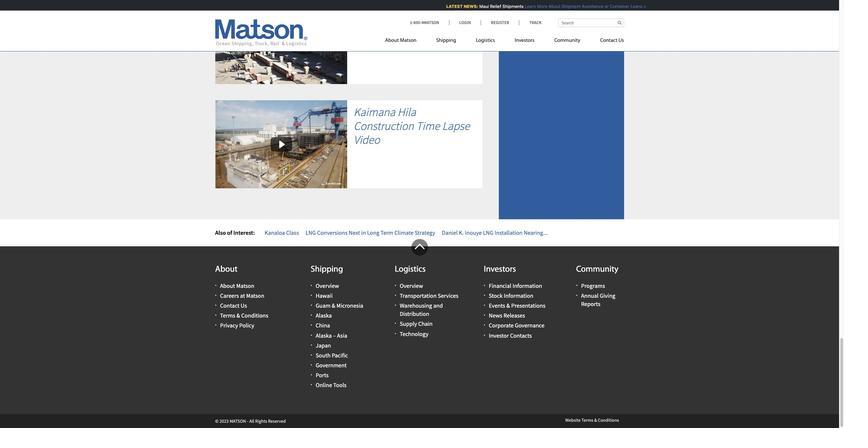 Task type: locate. For each thing, give the bounding box(es) containing it.
us inside top menu navigation
[[619, 38, 624, 43]]

matson right at
[[246, 292, 264, 300]]

government
[[316, 362, 347, 369]]

section
[[491, 0, 633, 219]]

community inside top menu navigation
[[555, 38, 581, 43]]

kanaloa
[[265, 229, 285, 236]]

japan link
[[316, 342, 331, 349]]

information up stock information link
[[513, 282, 542, 290]]

about matson link up careers at matson link on the left bottom
[[220, 282, 255, 290]]

information
[[513, 282, 542, 290], [504, 292, 534, 300]]

0 horizontal spatial lng
[[306, 229, 316, 236]]

presentations
[[512, 302, 546, 309]]

login link
[[449, 20, 481, 25]]

terms inside about matson careers at matson contact us terms & conditions privacy policy
[[220, 312, 235, 319]]

asia
[[337, 332, 348, 339]]

website terms & conditions link
[[566, 417, 619, 423]]

0 horizontal spatial overview
[[316, 282, 339, 290]]

logistics
[[476, 38, 495, 43], [395, 265, 426, 274]]

2 overview link from the left
[[400, 282, 423, 290]]

contact
[[601, 38, 618, 43], [220, 302, 240, 309]]

>
[[643, 4, 645, 9]]

0 vertical spatial contact us link
[[591, 35, 624, 48]]

0 vertical spatial conditions
[[241, 312, 268, 319]]

1 horizontal spatial conditions
[[598, 417, 619, 423]]

also of interest:
[[215, 229, 255, 236]]

video
[[354, 132, 380, 147]]

hila
[[398, 105, 416, 119]]

in
[[361, 229, 366, 236]]

policy
[[239, 322, 254, 329]]

1 vertical spatial about matson link
[[220, 282, 255, 290]]

1 horizontal spatial terms
[[582, 417, 594, 423]]

1 horizontal spatial us
[[619, 38, 624, 43]]

assistance
[[581, 4, 603, 9]]

warehousing
[[400, 302, 432, 309]]

& inside financial information stock information events & presentations news releases corporate governance investor contacts
[[507, 302, 510, 309]]

1 overview from the left
[[316, 282, 339, 290]]

matson inside top menu navigation
[[400, 38, 417, 43]]

0 vertical spatial terms
[[220, 312, 235, 319]]

shipping link
[[427, 35, 466, 48]]

1 vertical spatial contact
[[220, 302, 240, 309]]

1 vertical spatial logistics
[[395, 265, 426, 274]]

0 vertical spatial matson
[[400, 38, 417, 43]]

1-
[[410, 20, 414, 25]]

None search field
[[558, 18, 624, 27]]

news
[[489, 312, 503, 319]]

1 vertical spatial shipping
[[311, 265, 343, 274]]

south
[[316, 352, 331, 359]]

1 horizontal spatial lng
[[483, 229, 494, 236]]

about for about
[[215, 265, 238, 274]]

careers at matson link
[[220, 292, 264, 300]]

top menu navigation
[[385, 35, 624, 48]]

overview link up transportation
[[400, 282, 423, 290]]

lng right class
[[306, 229, 316, 236]]

1 vertical spatial investors
[[484, 265, 516, 274]]

at
[[240, 292, 245, 300]]

0 vertical spatial information
[[513, 282, 542, 290]]

overview up transportation
[[400, 282, 423, 290]]

pacific
[[332, 352, 348, 359]]

overview inside overview hawaii guam & micronesia alaska china alaska – asia japan south pacific government ports online tools
[[316, 282, 339, 290]]

financial information stock information events & presentations news releases corporate governance investor contacts
[[489, 282, 546, 339]]

all
[[249, 418, 254, 424]]

overview for hawaii
[[316, 282, 339, 290]]

contact down search search box
[[601, 38, 618, 43]]

0 vertical spatial about matson link
[[385, 35, 427, 48]]

shipping inside footer
[[311, 265, 343, 274]]

community down search search box
[[555, 38, 581, 43]]

0 vertical spatial shipping
[[437, 38, 456, 43]]

Search search field
[[558, 18, 624, 27]]

of
[[227, 229, 232, 236]]

1 overview link from the left
[[316, 282, 339, 290]]

& inside about matson careers at matson contact us terms & conditions privacy policy
[[237, 312, 240, 319]]

1 horizontal spatial shipping
[[437, 38, 456, 43]]

about inside about matson careers at matson contact us terms & conditions privacy policy
[[220, 282, 235, 290]]

overview for transportation
[[400, 282, 423, 290]]

0 horizontal spatial overview link
[[316, 282, 339, 290]]

lng right inouye
[[483, 229, 494, 236]]

logistics down backtop image on the bottom of page
[[395, 265, 426, 274]]

matson for about matson
[[400, 38, 417, 43]]

1 vertical spatial community
[[577, 265, 619, 274]]

kaimana
[[354, 105, 395, 119]]

contact us link down the search image
[[591, 35, 624, 48]]

distribution
[[400, 310, 430, 318]]

news:
[[463, 4, 477, 9]]

rights
[[255, 418, 267, 424]]

1 alaska from the top
[[316, 312, 332, 319]]

& right the guam
[[332, 302, 336, 309]]

register link
[[481, 20, 519, 25]]

0 horizontal spatial logistics
[[395, 265, 426, 274]]

about for about matson careers at matson contact us terms & conditions privacy policy
[[220, 282, 235, 290]]

terms
[[220, 312, 235, 319], [582, 417, 594, 423]]

0 horizontal spatial about matson link
[[220, 282, 255, 290]]

supply chain link
[[400, 320, 433, 328]]

corporate governance link
[[489, 322, 545, 329]]

us down the search image
[[619, 38, 624, 43]]

investor contacts link
[[489, 332, 532, 339]]

&
[[332, 302, 336, 309], [507, 302, 510, 309], [237, 312, 240, 319], [595, 417, 598, 423]]

logistics down register link
[[476, 38, 495, 43]]

time
[[416, 119, 440, 133]]

& up privacy policy link
[[237, 312, 240, 319]]

backtop image
[[412, 239, 428, 256]]

or
[[604, 4, 608, 9]]

information up 'events & presentations' link
[[504, 292, 534, 300]]

online
[[316, 382, 332, 389]]

investors link
[[505, 35, 545, 48]]

0 horizontal spatial us
[[241, 302, 247, 309]]

about inside top menu navigation
[[385, 38, 399, 43]]

investors up financial
[[484, 265, 516, 274]]

about matson link for shipping link
[[385, 35, 427, 48]]

0 vertical spatial contact
[[601, 38, 618, 43]]

2 lng from the left
[[483, 229, 494, 236]]

0 horizontal spatial shipping
[[311, 265, 343, 274]]

news releases link
[[489, 312, 525, 319]]

daniel
[[442, 229, 458, 236]]

giving
[[600, 292, 616, 300]]

conditions
[[241, 312, 268, 319], [598, 417, 619, 423]]

0 vertical spatial logistics
[[476, 38, 495, 43]]

investors
[[515, 38, 535, 43], [484, 265, 516, 274]]

releases
[[504, 312, 525, 319]]

nearing...
[[524, 229, 548, 236]]

overview link for logistics
[[400, 282, 423, 290]]

about matson link down 1-
[[385, 35, 427, 48]]

1 horizontal spatial about matson link
[[385, 35, 427, 48]]

overview up hawaii "link"
[[316, 282, 339, 290]]

programs annual giving reports
[[582, 282, 616, 308]]

1 horizontal spatial contact us link
[[591, 35, 624, 48]]

& up "news releases" link
[[507, 302, 510, 309]]

1 vertical spatial matson
[[236, 282, 255, 290]]

term
[[381, 229, 394, 236]]

0 horizontal spatial conditions
[[241, 312, 268, 319]]

overview inside overview transportation services warehousing and distribution supply chain technology
[[400, 282, 423, 290]]

register
[[491, 20, 510, 25]]

footer
[[0, 239, 840, 428]]

terms right website
[[582, 417, 594, 423]]

1 vertical spatial alaska
[[316, 332, 332, 339]]

0 vertical spatial community
[[555, 38, 581, 43]]

shipping down 4matson
[[437, 38, 456, 43]]

footer containing about
[[0, 239, 840, 428]]

0 horizontal spatial contact
[[220, 302, 240, 309]]

0 horizontal spatial terms
[[220, 312, 235, 319]]

1 horizontal spatial logistics
[[476, 38, 495, 43]]

alaska down the guam
[[316, 312, 332, 319]]

1 horizontal spatial overview link
[[400, 282, 423, 290]]

2 overview from the left
[[400, 282, 423, 290]]

community
[[555, 38, 581, 43], [577, 265, 619, 274]]

reserved
[[268, 418, 286, 424]]

community up programs link
[[577, 265, 619, 274]]

1 horizontal spatial overview
[[400, 282, 423, 290]]

0 vertical spatial alaska
[[316, 312, 332, 319]]

latest news: maui relief shipments learn more about shipment assistance or container loans >
[[445, 4, 645, 9]]

overview hawaii guam & micronesia alaska china alaska – asia japan south pacific government ports online tools
[[316, 282, 364, 389]]

inouye
[[465, 229, 482, 236]]

0 vertical spatial us
[[619, 38, 624, 43]]

matson up at
[[236, 282, 255, 290]]

matson down 1-
[[400, 38, 417, 43]]

overview link up hawaii "link"
[[316, 282, 339, 290]]

contact us link down careers
[[220, 302, 247, 309]]

daniel k. inouye lng installation nearing...
[[442, 229, 548, 236]]

investors down track link
[[515, 38, 535, 43]]

track link
[[519, 20, 542, 25]]

alaska link
[[316, 312, 332, 319]]

about matson link for careers at matson link on the left bottom
[[220, 282, 255, 290]]

shipping up hawaii "link"
[[311, 265, 343, 274]]

1 vertical spatial contact us link
[[220, 302, 247, 309]]

annual
[[582, 292, 599, 300]]

stock information link
[[489, 292, 534, 300]]

us up terms & conditions link
[[241, 302, 247, 309]]

1 vertical spatial conditions
[[598, 417, 619, 423]]

1 horizontal spatial contact
[[601, 38, 618, 43]]

about matson careers at matson contact us terms & conditions privacy policy
[[220, 282, 268, 329]]

terms & conditions link
[[220, 312, 268, 319]]

1 vertical spatial us
[[241, 302, 247, 309]]

china link
[[316, 322, 330, 329]]

class
[[286, 229, 299, 236]]

contact down careers
[[220, 302, 240, 309]]

terms up privacy
[[220, 312, 235, 319]]

alaska up japan link
[[316, 332, 332, 339]]

timeline
[[389, 8, 430, 23]]

0 vertical spatial investors
[[515, 38, 535, 43]]



Task type: vqa. For each thing, say whether or not it's contained in the screenshot.
chassis
no



Task type: describe. For each thing, give the bounding box(es) containing it.
shipments
[[502, 4, 523, 9]]

container
[[609, 4, 629, 9]]

technology link
[[400, 330, 429, 338]]

2023 matson
[[220, 418, 246, 424]]

hawaii
[[316, 292, 333, 300]]

‐
[[247, 418, 249, 424]]

community link
[[545, 35, 591, 48]]

learn more about shipment assistance or container loans > link
[[524, 4, 645, 9]]

logistics inside footer
[[395, 265, 426, 274]]

programs link
[[582, 282, 605, 290]]

chain
[[419, 320, 433, 328]]

services
[[438, 292, 459, 300]]

& inside overview hawaii guam & micronesia alaska china alaska – asia japan south pacific government ports online tools
[[332, 302, 336, 309]]

construction
[[354, 119, 414, 133]]

community inside footer
[[577, 265, 619, 274]]

photo gallery timeline link
[[354, 0, 447, 23]]

reports
[[582, 300, 601, 308]]

government link
[[316, 362, 347, 369]]

tools
[[333, 382, 347, 389]]

daniel k. inouye lng installation nearing... link
[[442, 229, 548, 236]]

shipping inside shipping link
[[437, 38, 456, 43]]

k.
[[459, 229, 464, 236]]

micronesia
[[337, 302, 364, 309]]

2 alaska from the top
[[316, 332, 332, 339]]

installation
[[495, 229, 523, 236]]

investors inside footer
[[484, 265, 516, 274]]

–
[[333, 332, 336, 339]]

1 lng from the left
[[306, 229, 316, 236]]

login
[[460, 20, 471, 25]]

strategy
[[415, 229, 436, 236]]

climate
[[395, 229, 414, 236]]

blue matson logo with ocean, shipping, truck, rail and logistics written beneath it. image
[[215, 19, 308, 47]]

conversions
[[317, 229, 348, 236]]

photo
[[419, 0, 447, 9]]

technology
[[400, 330, 429, 338]]

contacts
[[510, 332, 532, 339]]

kanaloa class
[[265, 229, 299, 236]]

japan
[[316, 342, 331, 349]]

overview link for shipping
[[316, 282, 339, 290]]

about for about matson
[[385, 38, 399, 43]]

privacy policy link
[[220, 322, 254, 329]]

corporate
[[489, 322, 514, 329]]

online tools link
[[316, 382, 347, 389]]

warehousing and distribution link
[[400, 302, 443, 318]]

& right website
[[595, 417, 598, 423]]

0 horizontal spatial contact us link
[[220, 302, 247, 309]]

us inside about matson careers at matson contact us terms & conditions privacy policy
[[241, 302, 247, 309]]

logistics inside top menu navigation
[[476, 38, 495, 43]]

1-800-4matson link
[[410, 20, 449, 25]]

logistics link
[[466, 35, 505, 48]]

track
[[530, 20, 542, 25]]

ports
[[316, 372, 329, 379]]

maui
[[478, 4, 488, 9]]

interest:
[[234, 229, 255, 236]]

annual giving reports link
[[582, 292, 616, 308]]

guam
[[316, 302, 331, 309]]

next
[[349, 229, 360, 236]]

programs
[[582, 282, 605, 290]]

search image
[[618, 20, 622, 25]]

loans
[[630, 4, 642, 9]]

2 vertical spatial matson
[[246, 292, 264, 300]]

1-800-4matson
[[410, 20, 440, 25]]

conditions inside about matson careers at matson contact us terms & conditions privacy policy
[[241, 312, 268, 319]]

lapse
[[442, 119, 470, 133]]

kaimana hila construction time lapse video
[[354, 105, 470, 147]]

financial information link
[[489, 282, 542, 290]]

about matson
[[385, 38, 417, 43]]

ports link
[[316, 372, 329, 379]]

events
[[489, 302, 506, 309]]

more
[[536, 4, 546, 9]]

contact inside top menu navigation
[[601, 38, 618, 43]]

transportation services link
[[400, 292, 459, 300]]

1 vertical spatial information
[[504, 292, 534, 300]]

long
[[367, 229, 380, 236]]

contact us
[[601, 38, 624, 43]]

©
[[215, 418, 219, 424]]

matson for about matson careers at matson contact us terms & conditions privacy policy
[[236, 282, 255, 290]]

investors inside top menu navigation
[[515, 38, 535, 43]]

latest
[[445, 4, 462, 9]]

gallery
[[354, 8, 387, 23]]

contact inside about matson careers at matson contact us terms & conditions privacy policy
[[220, 302, 240, 309]]

lng conversions next in long term climate strategy
[[306, 229, 436, 236]]

financial
[[489, 282, 512, 290]]

china
[[316, 322, 330, 329]]

south pacific link
[[316, 352, 348, 359]]

learn
[[524, 4, 535, 9]]

supply
[[400, 320, 417, 328]]

1 vertical spatial terms
[[582, 417, 594, 423]]

careers
[[220, 292, 239, 300]]

privacy
[[220, 322, 238, 329]]

© 2023 matson ‐ all rights reserved
[[215, 418, 286, 424]]

800-
[[414, 20, 422, 25]]



